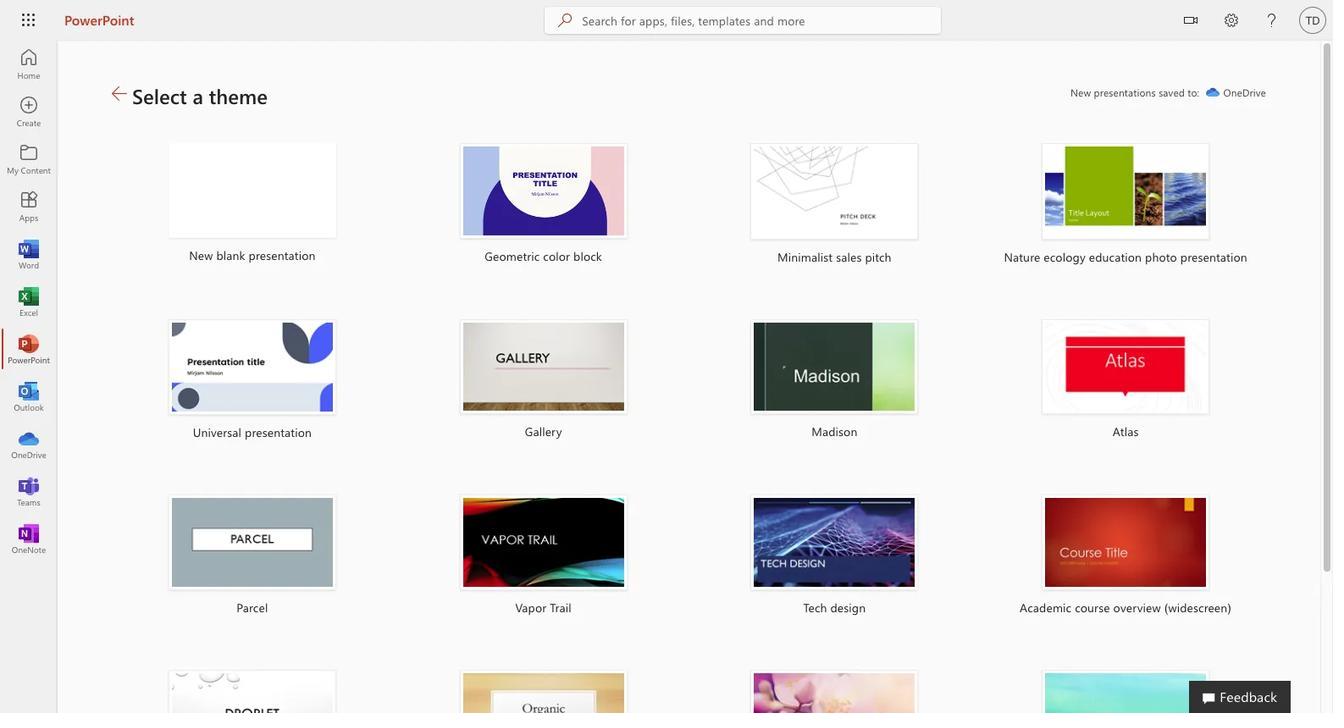 Task type: vqa. For each thing, say whether or not it's contained in the screenshot.
Atlas link
yes



Task type: describe. For each thing, give the bounding box(es) containing it.
atlas image
[[1042, 319, 1210, 415]]

color
[[543, 248, 570, 264]]

universal presentation link
[[112, 299, 393, 464]]

education
[[1089, 249, 1142, 265]]

(widescreen)
[[1165, 600, 1232, 616]]

madison
[[812, 424, 858, 440]]

course
[[1075, 600, 1110, 616]]

nature ecology education photo presentation image
[[1042, 143, 1210, 239]]

gallery
[[525, 424, 562, 440]]

saved
[[1159, 86, 1185, 99]]

watercolor presentation (widescreen) image
[[1042, 670, 1210, 713]]

presentations
[[1094, 86, 1156, 99]]

vapor
[[516, 600, 547, 616]]

feedback
[[1220, 688, 1278, 706]]

td button
[[1293, 0, 1333, 41]]

gallery image
[[460, 319, 627, 415]]

create image
[[20, 103, 37, 120]]

minimalist sales pitch image
[[751, 143, 919, 239]]

vapor trail
[[516, 600, 572, 616]]

block
[[574, 248, 602, 264]]

onedrive
[[1224, 86, 1267, 99]]

new for new blank presentation
[[189, 247, 213, 263]]

parcel
[[237, 600, 268, 616]]

vapor trail image
[[460, 495, 627, 590]]

nature ecology education photo presentation link
[[985, 123, 1267, 289]]

minimalist sales pitch link
[[694, 123, 975, 289]]

ecology
[[1044, 249, 1086, 265]]

nature
[[1004, 249, 1041, 265]]

universal
[[193, 425, 242, 441]]

select a theme
[[132, 82, 268, 109]]

excel image
[[20, 293, 37, 310]]

nature ecology education photo presentation
[[1004, 249, 1248, 265]]

droplet image
[[168, 670, 336, 713]]

parcel link
[[112, 475, 393, 640]]

apps image
[[20, 198, 37, 215]]

pitch
[[865, 249, 892, 265]]



Task type: locate. For each thing, give the bounding box(es) containing it.
presentation inside new blank presentation link
[[249, 247, 316, 263]]

presentation right universal
[[245, 425, 312, 441]]

trail
[[550, 600, 572, 616]]

select
[[132, 82, 187, 109]]

tech
[[804, 600, 827, 616]]

photo
[[1145, 249, 1178, 265]]

universal presentation
[[193, 425, 312, 441]]

geometric
[[485, 248, 540, 264]]

new blank presentation link
[[112, 123, 393, 287]]

organic image
[[460, 670, 627, 713]]

geometric color block
[[485, 248, 602, 264]]

new
[[1071, 86, 1091, 99], [189, 247, 213, 263]]

templates element
[[112, 123, 1277, 713]]

academic course overview (widescreen)
[[1020, 600, 1232, 616]]

new for new presentations saved to:
[[1071, 86, 1091, 99]]

onenote image
[[20, 530, 37, 547]]

academic course overview (widescreen) link
[[985, 475, 1267, 640]]

presentation inside 'nature ecology education photo presentation' link
[[1181, 249, 1248, 265]]

teams image
[[20, 483, 37, 500]]

presentation inside universal presentation link
[[245, 425, 312, 441]]

new inside templates element
[[189, 247, 213, 263]]

1 vertical spatial new
[[189, 247, 213, 263]]

1 horizontal spatial new
[[1071, 86, 1091, 99]]

td
[[1306, 14, 1320, 27]]

academic course overview (widescreen) image
[[1042, 495, 1210, 590]]

vapor trail link
[[403, 475, 684, 640]]

madison image
[[751, 319, 919, 415]]

theme
[[209, 82, 268, 109]]

powerpoint
[[64, 11, 134, 29]]

None search field
[[545, 7, 941, 34]]

tech design image
[[751, 495, 919, 590]]

presentation right blank at the left
[[249, 247, 316, 263]]

my content image
[[20, 151, 37, 168]]

universal presentation image
[[168, 319, 336, 415]]

design
[[831, 600, 866, 616]]

0 vertical spatial new
[[1071, 86, 1091, 99]]

new left blank at the left
[[189, 247, 213, 263]]

new blank presentation
[[189, 247, 316, 263]]

atlas link
[[985, 299, 1267, 464]]

blank
[[216, 247, 245, 263]]

madison link
[[694, 299, 975, 464]]

to:
[[1188, 86, 1200, 99]]

geometric color block image
[[460, 143, 627, 239]]

outlook image
[[20, 388, 37, 405]]

tech design
[[804, 600, 866, 616]]

minimalist sales pitch
[[778, 249, 892, 265]]

a
[[193, 82, 203, 109]]

presentation right photo
[[1181, 249, 1248, 265]]

home image
[[20, 56, 37, 73]]

navigation
[[0, 41, 58, 563]]

parcel image
[[168, 495, 336, 590]]

new left presentations
[[1071, 86, 1091, 99]]

sales
[[836, 249, 862, 265]]

new presentations saved to:
[[1071, 86, 1200, 99]]

powerpoint banner
[[0, 0, 1333, 44]]

 button
[[1171, 0, 1211, 44]]

feedback button
[[1190, 681, 1291, 713]]

presentation
[[249, 247, 316, 263], [1181, 249, 1248, 265], [245, 425, 312, 441]]

onedrive image
[[20, 435, 37, 452]]

academic
[[1020, 600, 1072, 616]]

overview
[[1114, 600, 1161, 616]]

cherry blossom nature presentation (widescreen) image
[[751, 670, 919, 713]]

word image
[[20, 246, 37, 263]]

Search box. Suggestions appear as you type. search field
[[582, 7, 941, 34]]

powerpoint image
[[20, 341, 37, 358]]

gallery link
[[403, 299, 684, 464]]


[[1184, 14, 1198, 27]]

minimalist
[[778, 249, 833, 265]]

atlas
[[1113, 424, 1139, 440]]

0 horizontal spatial new
[[189, 247, 213, 263]]

tech design link
[[694, 475, 975, 640]]

geometric color block link
[[403, 123, 684, 288]]



